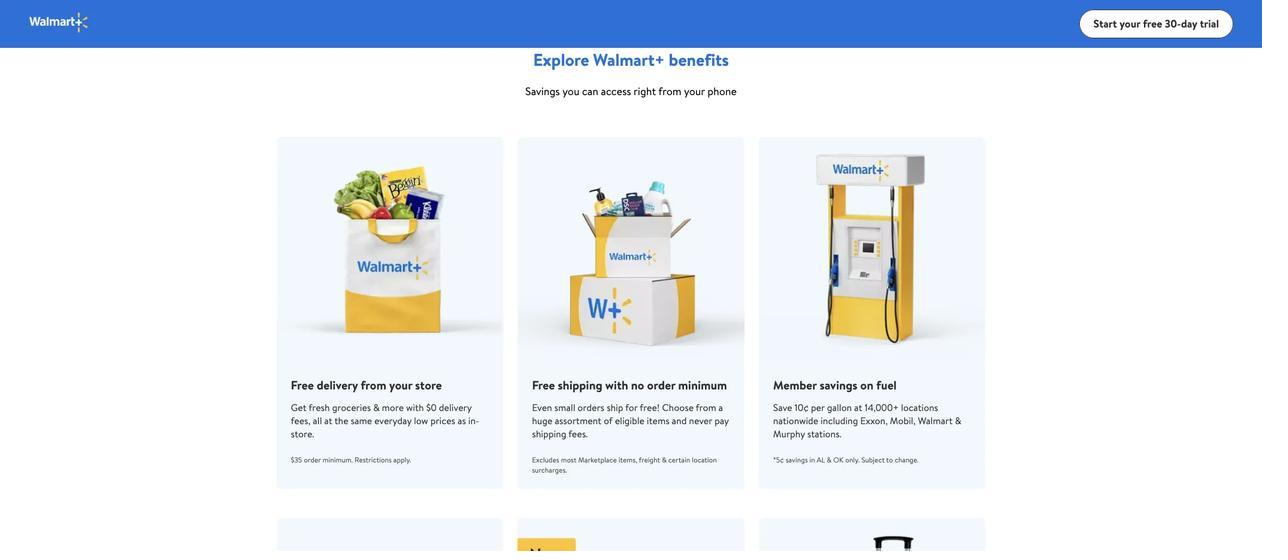 Task type: describe. For each thing, give the bounding box(es) containing it.
including
[[821, 415, 858, 428]]

access
[[601, 84, 631, 99]]

start your free 30-day trial
[[1094, 16, 1219, 31]]

marketplace
[[578, 455, 617, 465]]

walmart
[[918, 415, 953, 428]]

gallon
[[827, 401, 852, 415]]

huge
[[532, 415, 553, 428]]

0 vertical spatial from
[[658, 84, 681, 99]]

certain
[[668, 455, 690, 465]]

everyday
[[374, 415, 412, 428]]

0 vertical spatial delivery
[[317, 377, 358, 394]]

prices
[[430, 415, 455, 428]]

never
[[689, 415, 712, 428]]

location
[[692, 455, 717, 465]]

0 vertical spatial order
[[647, 377, 675, 394]]

get fresh groceries & more with $0 delivery fees, all at the same everyday low prices as in- store.
[[291, 401, 479, 441]]

& inside excludes most marketplace items, freight & certain location surcharges.
[[662, 455, 667, 465]]

your inside button
[[1120, 16, 1140, 31]]

items
[[647, 415, 670, 428]]

0 vertical spatial shipping
[[558, 377, 603, 394]]

& right al
[[827, 455, 832, 465]]

get
[[291, 401, 307, 415]]

1 vertical spatial from
[[361, 377, 386, 394]]

you
[[563, 84, 579, 99]]

save 10¢ per gallon at 14,000+ locations nationwide including exxon, mobil, walmart & murphy stations.
[[773, 401, 961, 441]]

nationwide
[[773, 415, 818, 428]]

$35 order minimum. restrictions apply.
[[291, 455, 411, 465]]

groceries
[[332, 401, 371, 415]]

minimum.
[[323, 455, 353, 465]]

explore walmart+ benefits
[[533, 48, 729, 71]]

excludes
[[532, 455, 559, 465]]

of
[[604, 415, 613, 428]]

at inside save 10¢ per gallon at 14,000+ locations nationwide including exxon, mobil, walmart & murphy stations.
[[854, 401, 862, 415]]

1 horizontal spatial your
[[684, 84, 705, 99]]

savings
[[525, 84, 560, 99]]

& inside save 10¢ per gallon at 14,000+ locations nationwide including exxon, mobil, walmart & murphy stations.
[[955, 415, 961, 428]]

right
[[634, 84, 656, 99]]

benefits
[[669, 48, 729, 71]]

even
[[532, 401, 552, 415]]

phone
[[708, 84, 737, 99]]

10¢
[[795, 401, 809, 415]]

0 horizontal spatial order
[[304, 455, 321, 465]]

start
[[1094, 16, 1117, 31]]

in
[[810, 455, 815, 465]]

items,
[[619, 455, 637, 465]]

restrictions
[[355, 455, 392, 465]]

eligible
[[615, 415, 645, 428]]

the
[[335, 415, 348, 428]]

30-
[[1165, 16, 1181, 31]]

freight
[[639, 455, 660, 465]]

walmart+
[[593, 48, 665, 71]]

ok
[[833, 455, 844, 465]]

from inside even small orders ship for free! choose from a huge assortment of eligible items and never pay shipping fees.
[[696, 401, 716, 415]]

mobil,
[[890, 415, 916, 428]]

apply.
[[393, 455, 411, 465]]

for
[[625, 401, 638, 415]]

walmart+ image
[[29, 12, 89, 33]]

*5¢
[[773, 455, 784, 465]]

excludes most marketplace items, freight & certain location surcharges.
[[532, 455, 717, 476]]

store
[[415, 377, 442, 394]]

$0
[[426, 401, 437, 415]]

al
[[817, 455, 825, 465]]



Task type: vqa. For each thing, say whether or not it's contained in the screenshot.
95110 at the left top of the page
no



Task type: locate. For each thing, give the bounding box(es) containing it.
all
[[313, 415, 322, 428]]

fees,
[[291, 415, 311, 428]]

& left more on the left bottom
[[373, 401, 380, 415]]

day
[[1181, 16, 1197, 31]]

2 free from the left
[[532, 377, 555, 394]]

from left a
[[696, 401, 716, 415]]

only.
[[845, 455, 860, 465]]

free shipping with no order minimum
[[532, 377, 727, 394]]

0 vertical spatial savings
[[820, 377, 858, 394]]

orders
[[578, 401, 604, 415]]

1 horizontal spatial savings
[[820, 377, 858, 394]]

2 horizontal spatial your
[[1120, 16, 1140, 31]]

*5¢ savings in al & ok only. subject to change.
[[773, 455, 919, 465]]

at
[[854, 401, 862, 415], [324, 415, 332, 428]]

1 horizontal spatial delivery
[[439, 401, 472, 415]]

even small orders ship for free! choose from a huge assortment of eligible items and never pay shipping fees.
[[532, 401, 729, 441]]

murphy
[[773, 428, 805, 441]]

0 horizontal spatial savings
[[786, 455, 808, 465]]

1 vertical spatial delivery
[[439, 401, 472, 415]]

fresh
[[309, 401, 330, 415]]

delivery
[[317, 377, 358, 394], [439, 401, 472, 415]]

store.
[[291, 428, 314, 441]]

at right the all
[[324, 415, 332, 428]]

member
[[773, 377, 817, 394]]

&
[[373, 401, 380, 415], [955, 415, 961, 428], [662, 455, 667, 465], [827, 455, 832, 465]]

with inside get fresh groceries & more with $0 delivery fees, all at the same everyday low prices as in- store.
[[406, 401, 424, 415]]

free
[[291, 377, 314, 394], [532, 377, 555, 394]]

1 horizontal spatial free
[[532, 377, 555, 394]]

your left phone
[[684, 84, 705, 99]]

free for free delivery from your store
[[291, 377, 314, 394]]

delivery up groceries at the bottom
[[317, 377, 358, 394]]

can
[[582, 84, 598, 99]]

and
[[672, 415, 687, 428]]

shipping up orders
[[558, 377, 603, 394]]

low
[[414, 415, 428, 428]]

free!
[[640, 401, 660, 415]]

free for free shipping with no order minimum
[[532, 377, 555, 394]]

0 horizontal spatial with
[[406, 401, 424, 415]]

free
[[1143, 16, 1162, 31]]

with
[[605, 377, 628, 394], [406, 401, 424, 415]]

& right walmart
[[955, 415, 961, 428]]

no
[[631, 377, 644, 394]]

order right no
[[647, 377, 675, 394]]

in-
[[468, 415, 479, 428]]

surcharges.
[[532, 465, 567, 476]]

1 horizontal spatial at
[[854, 401, 862, 415]]

assortment
[[555, 415, 602, 428]]

1 horizontal spatial with
[[605, 377, 628, 394]]

your up more on the left bottom
[[389, 377, 412, 394]]

most
[[561, 455, 577, 465]]

delivery inside get fresh groceries & more with $0 delivery fees, all at the same everyday low prices as in- store.
[[439, 401, 472, 415]]

to
[[886, 455, 893, 465]]

order right $35 at the bottom of page
[[304, 455, 321, 465]]

save
[[773, 401, 792, 415]]

1 vertical spatial order
[[304, 455, 321, 465]]

2 vertical spatial from
[[696, 401, 716, 415]]

change.
[[895, 455, 919, 465]]

small
[[554, 401, 575, 415]]

1 vertical spatial your
[[684, 84, 705, 99]]

savings you can access right from your phone
[[525, 84, 737, 99]]

0 horizontal spatial your
[[389, 377, 412, 394]]

savings up gallon
[[820, 377, 858, 394]]

1 vertical spatial with
[[406, 401, 424, 415]]

0 vertical spatial with
[[605, 377, 628, 394]]

start your free 30-day trial button
[[1079, 10, 1233, 38]]

$35
[[291, 455, 302, 465]]

2 vertical spatial your
[[389, 377, 412, 394]]

order
[[647, 377, 675, 394], [304, 455, 321, 465]]

a
[[719, 401, 723, 415]]

free up even
[[532, 377, 555, 394]]

from right right
[[658, 84, 681, 99]]

savings
[[820, 377, 858, 394], [786, 455, 808, 465]]

1 horizontal spatial order
[[647, 377, 675, 394]]

same
[[351, 415, 372, 428]]

trial
[[1200, 16, 1219, 31]]

per
[[811, 401, 825, 415]]

1 free from the left
[[291, 377, 314, 394]]

free delivery from your store
[[291, 377, 442, 394]]

1 vertical spatial shipping
[[532, 428, 566, 441]]

pay
[[715, 415, 729, 428]]

with left $0
[[406, 401, 424, 415]]

more
[[382, 401, 404, 415]]

locations
[[901, 401, 938, 415]]

0 vertical spatial your
[[1120, 16, 1140, 31]]

shipping up excludes
[[532, 428, 566, 441]]

delivery right $0
[[439, 401, 472, 415]]

0 horizontal spatial free
[[291, 377, 314, 394]]

stations.
[[807, 428, 842, 441]]

& inside get fresh groceries & more with $0 delivery fees, all at the same everyday low prices as in- store.
[[373, 401, 380, 415]]

fees.
[[569, 428, 588, 441]]

savings left in
[[786, 455, 808, 465]]

shipping inside even small orders ship for free! choose from a huge assortment of eligible items and never pay shipping fees.
[[532, 428, 566, 441]]

member savings on fuel
[[773, 377, 897, 394]]

& right freight at the bottom of the page
[[662, 455, 667, 465]]

1 vertical spatial savings
[[786, 455, 808, 465]]

shipping
[[558, 377, 603, 394], [532, 428, 566, 441]]

savings for on
[[820, 377, 858, 394]]

with left no
[[605, 377, 628, 394]]

minimum
[[678, 377, 727, 394]]

your
[[1120, 16, 1140, 31], [684, 84, 705, 99], [389, 377, 412, 394]]

at right gallon
[[854, 401, 862, 415]]

0 horizontal spatial at
[[324, 415, 332, 428]]

subject
[[862, 455, 885, 465]]

explore
[[533, 48, 589, 71]]

choose
[[662, 401, 694, 415]]

from up more on the left bottom
[[361, 377, 386, 394]]

savings for in
[[786, 455, 808, 465]]

exxon,
[[860, 415, 888, 428]]

free up get
[[291, 377, 314, 394]]

14,000+
[[865, 401, 899, 415]]

on
[[860, 377, 874, 394]]

0 horizontal spatial delivery
[[317, 377, 358, 394]]

fuel
[[876, 377, 897, 394]]

0 horizontal spatial from
[[361, 377, 386, 394]]

at inside get fresh groceries & more with $0 delivery fees, all at the same everyday low prices as in- store.
[[324, 415, 332, 428]]

2 horizontal spatial from
[[696, 401, 716, 415]]

as
[[458, 415, 466, 428]]

ship
[[607, 401, 623, 415]]

1 horizontal spatial from
[[658, 84, 681, 99]]

your left free
[[1120, 16, 1140, 31]]



